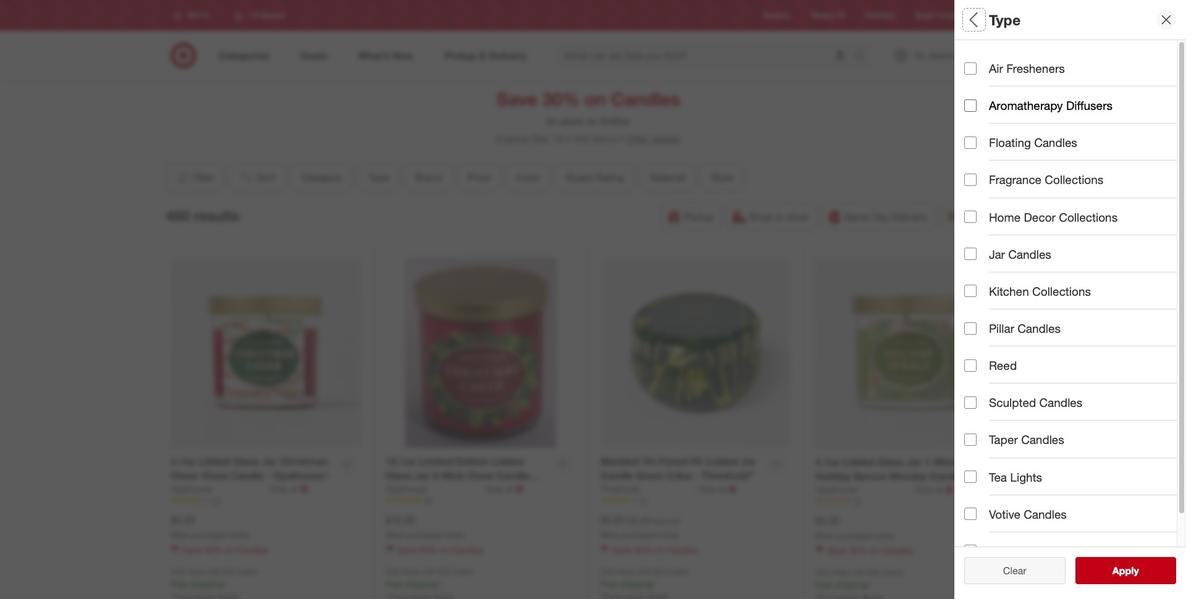 Task type: describe. For each thing, give the bounding box(es) containing it.
450 items
[[574, 133, 617, 145]]

search button
[[849, 42, 879, 72]]

ships for 15.1oz limited edition lidded glass jar 2-wick clove candle christmas cheer - opalhouse™
[[403, 567, 420, 576]]

free shipping * for 15.1oz limited edition lidded glass jar 2-wick clove candle christmas cheer - opalhouse™
[[386, 579, 441, 589]]

all
[[965, 11, 982, 28]]

votive
[[989, 507, 1021, 521]]

ships for 4.1oz lidded glass jar christmas cheer clove candle - opalhouse™
[[188, 567, 205, 576]]

¬ for marbled tin forest fir lidded jar candle green 5.8oz - threshold™
[[729, 483, 737, 495]]

deals
[[965, 399, 996, 413]]

clear button
[[965, 557, 1066, 585]]

pillar
[[989, 321, 1015, 336]]

0 horizontal spatial price
[[467, 171, 490, 184]]

see results button
[[1076, 557, 1177, 585]]

on for 15.1oz limited edition lidded glass jar 2-wick clove candle christmas cheer - opalhouse™
[[440, 545, 449, 555]]

only ships with $35 orders for 2-
[[386, 567, 474, 576]]

free for 15.1oz limited edition lidded glass jar 2-wick clove candle christmas cheer - opalhouse™
[[386, 579, 403, 589]]

search
[[849, 50, 879, 63]]

clear for clear
[[1004, 565, 1027, 577]]

shipping button
[[941, 203, 1011, 231]]

save for 4.1oz lidded glass jar 1-wick holiday spruce woodsy candle - opalhouse™
[[828, 545, 847, 556]]

Floating Candles checkbox
[[965, 136, 977, 149]]

with for 2-
[[422, 567, 436, 576]]

christmas inside 15.1oz limited edition lidded glass jar 2-wick clove candle christmas cheer - opalhouse™
[[386, 484, 434, 496]]

)
[[678, 515, 680, 526]]

fragrance collections
[[989, 173, 1104, 187]]

* for green
[[653, 579, 656, 589]]

fragrance
[[989, 173, 1042, 187]]

fresheners
[[1007, 61, 1065, 75]]

candles down the decor
[[1009, 247, 1052, 261]]

day
[[873, 211, 890, 223]]

melts
[[1015, 544, 1044, 559]]

$10.00
[[386, 514, 415, 526]]

save inside save 30% on candles in-store or online
[[497, 88, 538, 110]]

marbled
[[601, 456, 640, 468]]

5.8oz
[[668, 470, 692, 482]]

candles down $10.00 when purchased online
[[452, 545, 484, 555]]

¬ for 15.1oz limited edition lidded glass jar 2-wick clove candle christmas cheer - opalhouse™
[[515, 483, 524, 495]]

pickup
[[684, 211, 714, 223]]

air
[[989, 61, 1004, 75]]

purchased for holiday
[[837, 531, 872, 541]]

only ships with $35 orders for candle
[[601, 567, 689, 576]]

color inside all filters dialog
[[965, 226, 995, 240]]

wax
[[989, 544, 1012, 559]]

opalhouse™ inside "4.1oz lidded glass jar christmas cheer clove candle - opalhouse™"
[[273, 470, 330, 482]]

4.1oz lidded glass jar 1-wick holiday spruce woodsy candle - opalhouse™
[[816, 456, 970, 497]]

results for 450 results
[[194, 207, 240, 224]]

home
[[989, 210, 1021, 224]]

save 30% on candles for spruce
[[828, 545, 914, 556]]

type dialog
[[955, 0, 1187, 599]]

kitchen collections
[[989, 284, 1091, 298]]

30% for 4.1oz lidded glass jar 1-wick holiday spruce woodsy candle - opalhouse™
[[849, 545, 867, 556]]

save 30% on candles in-store or online
[[497, 88, 681, 127]]

apply
[[1113, 565, 1139, 577]]

* for spruce
[[868, 580, 871, 590]]

jar inside type dialog
[[989, 247, 1005, 261]]

style inside all filters dialog
[[965, 356, 993, 370]]

30% for 15.1oz limited edition lidded glass jar 2-wick clove candle christmas cheer - opalhouse™
[[419, 545, 437, 555]]

tin
[[642, 456, 657, 468]]

Pillar Candles checkbox
[[965, 322, 977, 335]]

$0.86
[[630, 515, 651, 526]]

$5.00 ( $0.86 /ounce ) when purchased online
[[601, 514, 680, 540]]

sort button
[[228, 164, 286, 191]]

shop
[[750, 211, 773, 223]]

opalhouse link for clove
[[171, 483, 268, 495]]

1 horizontal spatial brand button
[[965, 127, 1187, 170]]

aromatherapy
[[989, 98, 1063, 113]]

candle inside 4.1oz lidded glass jar 1-wick holiday spruce woodsy candle - opalhouse™
[[930, 470, 963, 483]]

clear for clear all
[[997, 565, 1021, 577]]

items
[[593, 133, 617, 145]]

Tea Lights checkbox
[[965, 471, 977, 483]]

0 horizontal spatial brand
[[415, 171, 442, 184]]

pillar candles
[[989, 321, 1061, 336]]

registry
[[764, 11, 791, 20]]

details
[[652, 133, 681, 145]]

117 link
[[171, 495, 361, 506]]

online for holiday
[[874, 531, 894, 541]]

lidded inside marbled tin forest fir lidded jar candle green 5.8oz - threshold™
[[707, 456, 739, 468]]

4.1oz lidded glass jar 1-wick holiday spruce woodsy candle - opalhouse™ link
[[816, 456, 978, 497]]

offer details
[[627, 133, 681, 145]]

opalhouse™ inside 4.1oz lidded glass jar 1-wick holiday spruce woodsy candle - opalhouse™
[[816, 484, 872, 497]]

shipping for 15.1oz limited edition lidded glass jar 2-wick clove candle christmas cheer - opalhouse™
[[405, 579, 438, 589]]

collections for fragrance collections
[[1045, 173, 1104, 187]]

Kitchen Collections checkbox
[[965, 285, 977, 298]]

jar inside 15.1oz limited edition lidded glass jar 2-wick clove candle christmas cheer - opalhouse™
[[415, 470, 430, 482]]

candle inside "4.1oz lidded glass jar christmas cheer clove candle - opalhouse™"
[[231, 470, 264, 482]]

redcard link
[[866, 10, 895, 21]]

aromatherapy diffusers
[[989, 98, 1113, 113]]

30% for marbled tin forest fir lidded jar candle green 5.8oz - threshold™
[[634, 545, 652, 555]]

75 link
[[386, 495, 576, 506]]

expires
[[497, 133, 529, 145]]

fpo/apo
[[965, 442, 1018, 456]]

glass for spruce
[[878, 456, 904, 468]]

0 horizontal spatial material button
[[639, 164, 696, 191]]

candles inside save 30% on candles in-store or online
[[611, 88, 681, 110]]

sculpted
[[989, 396, 1037, 410]]

4.1oz lidded glass jar christmas cheer clove candle - opalhouse™
[[171, 456, 330, 482]]

15.1oz limited edition lidded glass jar 2-wick clove candle christmas cheer - opalhouse™ link
[[386, 455, 547, 496]]

or
[[587, 115, 597, 127]]

jar inside "4.1oz lidded glass jar christmas cheer clove candle - opalhouse™"
[[262, 456, 277, 468]]

0 horizontal spatial style button
[[701, 164, 744, 191]]

marbled tin forest fir lidded jar candle green 5.8oz - threshold™ link
[[601, 455, 762, 483]]

orders for wick
[[452, 567, 474, 576]]

- inside marbled tin forest fir lidded jar candle green 5.8oz - threshold™
[[695, 470, 699, 482]]

wick inside 15.1oz limited edition lidded glass jar 2-wick clove candle christmas cheer - opalhouse™
[[442, 470, 465, 482]]

clove inside "4.1oz lidded glass jar christmas cheer clove candle - opalhouse™"
[[202, 470, 228, 482]]

shipping for 4.1oz lidded glass jar 1-wick holiday spruce woodsy candle - opalhouse™
[[835, 580, 868, 590]]

Aromatherapy Diffusers checkbox
[[965, 99, 977, 112]]

wax melts
[[989, 544, 1044, 559]]

air fresheners
[[989, 61, 1065, 75]]

taper
[[989, 433, 1018, 447]]

type inside dialog
[[989, 11, 1021, 28]]

at for woodsy
[[936, 484, 943, 495]]

free for 4.1oz lidded glass jar 1-wick holiday spruce woodsy candle - opalhouse™
[[816, 580, 833, 590]]

Home Decor Collections checkbox
[[965, 211, 977, 223]]

save for 4.1oz lidded glass jar christmas cheer clove candle - opalhouse™
[[183, 545, 202, 555]]

on for 4.1oz lidded glass jar christmas cheer clove candle - opalhouse™
[[225, 545, 234, 555]]

with for holiday
[[853, 568, 866, 577]]

home decor collections
[[989, 210, 1118, 224]]

only at ¬ for -
[[271, 483, 308, 495]]

see
[[1100, 565, 1118, 577]]

450 results
[[166, 207, 240, 224]]

* for candle
[[223, 579, 226, 589]]

see results
[[1100, 565, 1152, 577]]

at for -
[[291, 484, 298, 494]]

with for clove
[[207, 567, 221, 576]]

material inside all filters dialog
[[965, 312, 1010, 327]]

jar candles
[[989, 247, 1052, 261]]

candles down sculpted candles
[[1022, 433, 1065, 447]]

1 horizontal spatial type button
[[965, 83, 1187, 127]]

orders for candle
[[237, 567, 259, 576]]

online inside $5.00 ( $0.86 /ounce ) when purchased online
[[659, 531, 679, 540]]

all filters
[[965, 11, 1024, 28]]

purchased inside $5.00 ( $0.86 /ounce ) when purchased online
[[622, 531, 657, 540]]

¬ for 4.1oz lidded glass jar christmas cheer clove candle - opalhouse™
[[300, 483, 308, 495]]

only at ¬ for 5.8oz
[[699, 483, 737, 495]]

reed
[[989, 359, 1017, 373]]

results for see results
[[1120, 565, 1152, 577]]

include out of stock
[[989, 484, 1093, 498]]

4.1oz for 4.1oz lidded glass jar christmas cheer clove candle - opalhouse™
[[171, 456, 195, 468]]

candles down kitchen collections
[[1018, 321, 1061, 336]]

$35 for green
[[653, 567, 665, 576]]

71 link
[[816, 496, 1007, 507]]

same day delivery
[[845, 211, 928, 223]]

opalhouse for clove
[[171, 484, 213, 494]]

0 vertical spatial style
[[711, 171, 733, 184]]

opalhouse™ inside 15.1oz limited edition lidded glass jar 2-wick clove candle christmas cheer - opalhouse™
[[475, 484, 531, 496]]

green
[[636, 470, 665, 482]]

only ships with $35 orders for clove
[[171, 567, 259, 576]]

store inside save 30% on candles in-store or online
[[560, 115, 584, 127]]

$5.00 when purchased online for holiday
[[816, 515, 894, 541]]

kitchen
[[989, 284, 1029, 298]]

brand inside all filters dialog
[[965, 139, 998, 154]]

save for marbled tin forest fir lidded jar candle green 5.8oz - threshold™
[[613, 545, 632, 555]]

when for 4.1oz lidded glass jar 1-wick holiday spruce woodsy candle - opalhouse™
[[816, 531, 835, 541]]

candle inside marbled tin forest fir lidded jar candle green 5.8oz - threshold™
[[601, 470, 634, 482]]

candles right sculpted
[[1040, 396, 1083, 410]]

woodsy
[[890, 470, 927, 483]]

decor
[[1024, 210, 1056, 224]]

15.1oz limited edition lidded glass jar 2-wick clove candle christmas cheer - opalhouse™
[[386, 456, 531, 496]]

when for 4.1oz lidded glass jar christmas cheer clove candle - opalhouse™
[[171, 531, 190, 540]]

in-
[[547, 115, 560, 127]]

jar inside 4.1oz lidded glass jar 1-wick holiday spruce woodsy candle - opalhouse™
[[907, 456, 922, 468]]

at for 5.8oz
[[719, 484, 726, 494]]

guest rating inside all filters dialog
[[965, 269, 1037, 283]]

shop in store
[[750, 211, 809, 223]]

sort
[[256, 171, 275, 184]]

0 vertical spatial guest
[[566, 171, 592, 184]]

delivery
[[893, 211, 928, 223]]

with for candle
[[637, 567, 651, 576]]

wick inside 4.1oz lidded glass jar 1-wick holiday spruce woodsy candle - opalhouse™
[[934, 456, 957, 468]]

$5.00 when purchased online for clove
[[171, 514, 249, 540]]

1-
[[925, 456, 934, 468]]

lidded inside "4.1oz lidded glass jar christmas cheer clove candle - opalhouse™"
[[198, 456, 230, 468]]

ad
[[837, 11, 846, 20]]

Jar Candles checkbox
[[965, 248, 977, 260]]

17
[[639, 496, 647, 505]]

0 horizontal spatial category
[[301, 171, 342, 184]]

tea lights
[[989, 470, 1043, 484]]

30% for 4.1oz lidded glass jar christmas cheer clove candle - opalhouse™
[[204, 545, 222, 555]]

tea
[[989, 470, 1007, 484]]

$5.00 for 4.1oz lidded glass jar 1-wick holiday spruce woodsy candle - opalhouse™
[[816, 515, 840, 527]]



Task type: vqa. For each thing, say whether or not it's contained in the screenshot.
3 items's 3
no



Task type: locate. For each thing, give the bounding box(es) containing it.
purchased down $0.86
[[622, 531, 657, 540]]

opalhouse up '117'
[[171, 484, 213, 494]]

clear down wax melts
[[1004, 565, 1027, 577]]

0 vertical spatial color
[[516, 171, 540, 184]]

opalhouse™ down the edition
[[475, 484, 531, 496]]

material button down kitchen collections
[[965, 300, 1187, 343]]

online for 2-
[[444, 531, 464, 540]]

on for 4.1oz lidded glass jar 1-wick holiday spruce woodsy candle - opalhouse™
[[870, 545, 880, 556]]

1 horizontal spatial guest
[[965, 269, 998, 283]]

fir
[[692, 456, 704, 468]]

1 horizontal spatial category
[[965, 53, 1016, 67]]

ships for 4.1oz lidded glass jar 1-wick holiday spruce woodsy candle - opalhouse™
[[833, 568, 851, 577]]

lidded inside 15.1oz limited edition lidded glass jar 2-wick clove candle christmas cheer - opalhouse™
[[492, 456, 524, 468]]

Wax Melts checkbox
[[965, 545, 977, 558]]

category button
[[965, 40, 1187, 83], [291, 164, 352, 191]]

$5.00 when purchased online down '117'
[[171, 514, 249, 540]]

opalhouse for holiday
[[816, 484, 858, 495]]

0 vertical spatial guest rating
[[566, 171, 624, 184]]

glass up "117" "link"
[[233, 456, 259, 468]]

15.1oz
[[386, 456, 416, 468]]

material button
[[639, 164, 696, 191], [965, 300, 1187, 343]]

4.1oz lidded glass jar 1-wick holiday spruce woodsy candle - opalhouse™ image
[[816, 257, 1007, 448], [816, 257, 1007, 448]]

1 horizontal spatial wick
[[934, 456, 957, 468]]

candles down the ")"
[[667, 545, 699, 555]]

0 horizontal spatial opalhouse
[[171, 484, 213, 494]]

jar inside marbled tin forest fir lidded jar candle green 5.8oz - threshold™
[[741, 456, 756, 468]]

jar left 2-
[[415, 470, 430, 482]]

guest down 450 items
[[566, 171, 592, 184]]

0 horizontal spatial 4.1oz
[[171, 456, 195, 468]]

collections for kitchen collections
[[1033, 284, 1091, 298]]

save 30% on candles down $10.00 when purchased online
[[398, 545, 484, 555]]

1 horizontal spatial material
[[965, 312, 1010, 327]]

purchased for 2-
[[407, 531, 442, 540]]

redcard
[[866, 11, 895, 20]]

stores
[[992, 11, 1014, 20]]

opalhouse link up '117'
[[171, 483, 268, 495]]

on inside save 30% on candles in-store or online
[[585, 88, 606, 110]]

purchased for clove
[[192, 531, 227, 540]]

1 horizontal spatial opalhouse™
[[475, 484, 531, 496]]

free shipping * for 4.1oz lidded glass jar christmas cheer clove candle - opalhouse™
[[171, 579, 226, 589]]

votive candles
[[989, 507, 1067, 521]]

glass inside "4.1oz lidded glass jar christmas cheer clove candle - opalhouse™"
[[233, 456, 259, 468]]

1 horizontal spatial 450
[[574, 133, 590, 145]]

30% down '117'
[[204, 545, 222, 555]]

purchased
[[192, 531, 227, 540], [407, 531, 442, 540], [622, 531, 657, 540], [837, 531, 872, 541]]

1 vertical spatial color
[[965, 226, 995, 240]]

- up "117" "link"
[[266, 470, 270, 482]]

save 30% on candles down 71
[[828, 545, 914, 556]]

holiday
[[816, 470, 851, 483]]

at up "117" "link"
[[291, 484, 298, 494]]

threshold™
[[702, 470, 755, 482]]

1 horizontal spatial price
[[965, 183, 994, 197]]

$5.00
[[171, 514, 195, 526], [601, 514, 625, 526], [816, 515, 840, 527]]

category button up diffusers at right top
[[965, 40, 1187, 83]]

glass
[[233, 456, 259, 468], [878, 456, 904, 468], [386, 470, 412, 482]]

jar right jar candles checkbox
[[989, 247, 1005, 261]]

at up "75" 'link'
[[506, 484, 513, 494]]

price inside all filters dialog
[[965, 183, 994, 197]]

candle up "75" 'link'
[[497, 470, 530, 482]]

forest
[[659, 456, 689, 468]]

only at ¬ down "4.1oz lidded glass jar christmas cheer clove candle - opalhouse™"
[[271, 483, 308, 495]]

0 vertical spatial type button
[[965, 83, 1187, 127]]

only at ¬ for woodsy
[[916, 484, 954, 496]]

1 vertical spatial category button
[[291, 164, 352, 191]]

christmas down "15.1oz"
[[386, 484, 434, 496]]

online down "117" "link"
[[229, 531, 249, 540]]

opalhouse down holiday
[[816, 484, 858, 495]]

- inside "4.1oz lidded glass jar christmas cheer clove candle - opalhouse™"
[[266, 470, 270, 482]]

same
[[845, 211, 870, 223]]

Votive Candles checkbox
[[965, 508, 977, 521]]

4.1oz for 4.1oz lidded glass jar 1-wick holiday spruce woodsy candle - opalhouse™
[[816, 456, 841, 468]]

online for clove
[[229, 531, 249, 540]]

target circle link
[[915, 10, 956, 21]]

on down "117" "link"
[[225, 545, 234, 555]]

save 30% on candles for candle
[[183, 545, 268, 555]]

on down 71 link
[[870, 545, 880, 556]]

30% down $5.00 ( $0.86 /ounce ) when purchased online
[[634, 545, 652, 555]]

450 for 450 results
[[166, 207, 190, 224]]

clove down the edition
[[468, 470, 494, 482]]

jar
[[989, 247, 1005, 261], [262, 456, 277, 468], [741, 456, 756, 468], [907, 456, 922, 468], [415, 470, 430, 482]]

clove inside 15.1oz limited edition lidded glass jar 2-wick clove candle christmas cheer - opalhouse™
[[468, 470, 494, 482]]

1 vertical spatial material button
[[965, 300, 1187, 343]]

glass for candle
[[233, 456, 259, 468]]

candle up "117" "link"
[[231, 470, 264, 482]]

0 horizontal spatial brand button
[[404, 164, 452, 191]]

candles down "117" "link"
[[237, 545, 268, 555]]

category inside all filters dialog
[[965, 53, 1016, 67]]

clear inside button
[[997, 565, 1021, 577]]

shipping
[[964, 211, 1003, 223]]

guest inside all filters dialog
[[965, 269, 998, 283]]

0 vertical spatial guest rating button
[[555, 164, 634, 191]]

glass down "15.1oz"
[[386, 470, 412, 482]]

price
[[467, 171, 490, 184], [965, 183, 994, 197]]

free for 4.1oz lidded glass jar christmas cheer clove candle - opalhouse™
[[171, 579, 188, 589]]

$35 for wick
[[438, 567, 450, 576]]

online down 71 link
[[874, 531, 894, 541]]

1 vertical spatial rating
[[1001, 269, 1037, 283]]

jar up "117" "link"
[[262, 456, 277, 468]]

15.1oz limited edition lidded glass jar 2-wick clove candle christmas cheer - opalhouse™ image
[[386, 257, 576, 448]]

0 horizontal spatial guest rating
[[566, 171, 624, 184]]

1 horizontal spatial guest rating
[[965, 269, 1037, 283]]

shipping
[[190, 579, 223, 589], [405, 579, 438, 589], [620, 579, 653, 589], [835, 580, 868, 590]]

1 vertical spatial collections
[[1059, 210, 1118, 224]]

1 horizontal spatial material button
[[965, 300, 1187, 343]]

0 horizontal spatial 450
[[166, 207, 190, 224]]

Reed checkbox
[[965, 359, 977, 372]]

guest rating up "kitchen"
[[965, 269, 1037, 283]]

0 horizontal spatial guest
[[566, 171, 592, 184]]

1 horizontal spatial opalhouse
[[386, 484, 428, 494]]

1 vertical spatial guest
[[965, 269, 998, 283]]

all filters dialog
[[955, 0, 1187, 599]]

1 horizontal spatial style
[[965, 356, 993, 370]]

candles down include out of stock
[[1024, 507, 1067, 521]]

1 clove from the left
[[202, 470, 228, 482]]

30% down $10.00 when purchased online
[[419, 545, 437, 555]]

lidded up threshold™
[[707, 456, 739, 468]]

lidded inside 4.1oz lidded glass jar 1-wick holiday spruce woodsy candle - opalhouse™
[[843, 456, 875, 468]]

13
[[553, 133, 564, 145]]

style
[[711, 171, 733, 184], [965, 356, 993, 370]]

category button right sort in the top left of the page
[[291, 164, 352, 191]]

candles up online
[[611, 88, 681, 110]]

1 vertical spatial color button
[[965, 213, 1187, 256]]

when for 15.1oz limited edition lidded glass jar 2-wick clove candle christmas cheer - opalhouse™
[[386, 531, 405, 540]]

color button
[[505, 164, 550, 191], [965, 213, 1187, 256]]

0 vertical spatial collections
[[1045, 173, 1104, 187]]

guest rating down 450 items
[[566, 171, 624, 184]]

lidded up spruce
[[843, 456, 875, 468]]

1 vertical spatial cheer
[[437, 484, 465, 496]]

0 vertical spatial cheer
[[171, 470, 199, 482]]

color down expires dec 13
[[516, 171, 540, 184]]

opalhouse for 2-
[[386, 484, 428, 494]]

Sculpted Candles checkbox
[[965, 397, 977, 409]]

0 vertical spatial wick
[[934, 456, 957, 468]]

1 horizontal spatial guest rating button
[[965, 256, 1187, 300]]

2 vertical spatial type
[[368, 171, 389, 184]]

1 vertical spatial category
[[301, 171, 342, 184]]

1 vertical spatial guest rating button
[[965, 256, 1187, 300]]

same day delivery button
[[822, 203, 936, 231]]

$5.00 for marbled tin forest fir lidded jar candle green 5.8oz - threshold™
[[601, 514, 625, 526]]

450
[[574, 133, 590, 145], [166, 207, 190, 224]]

450 down filter button
[[166, 207, 190, 224]]

2 clear from the left
[[1004, 565, 1027, 577]]

0 vertical spatial brand
[[965, 139, 998, 154]]

450 down or
[[574, 133, 590, 145]]

0 horizontal spatial color button
[[505, 164, 550, 191]]

at up 71 link
[[936, 484, 943, 495]]

1 vertical spatial 450
[[166, 207, 190, 224]]

$5.00 when purchased online
[[171, 514, 249, 540], [816, 515, 894, 541]]

save 30% on candles for wick
[[398, 545, 484, 555]]

opalhouse link up "75"
[[386, 483, 483, 495]]

71
[[854, 497, 862, 506]]

style down 'pillar candles' checkbox
[[965, 356, 993, 370]]

brand button
[[965, 127, 1187, 170], [404, 164, 452, 191]]

material down details
[[650, 171, 685, 184]]

1 horizontal spatial glass
[[386, 470, 412, 482]]

orders for green
[[667, 567, 689, 576]]

store left or
[[560, 115, 584, 127]]

candle inside 15.1oz limited edition lidded glass jar 2-wick clove candle christmas cheer - opalhouse™
[[497, 470, 530, 482]]

at down threshold™
[[719, 484, 726, 494]]

0 vertical spatial type
[[989, 11, 1021, 28]]

type inside all filters dialog
[[965, 96, 991, 110]]

spruce
[[854, 470, 887, 483]]

0 horizontal spatial $5.00
[[171, 514, 195, 526]]

Include out of stock checkbox
[[965, 485, 977, 497]]

1 horizontal spatial brand
[[965, 139, 998, 154]]

1 clear from the left
[[997, 565, 1021, 577]]

only at ¬ down threshold™
[[699, 483, 737, 495]]

glass up woodsy
[[878, 456, 904, 468]]

shipping for 4.1oz lidded glass jar christmas cheer clove candle - opalhouse™
[[190, 579, 223, 589]]

0 vertical spatial results
[[194, 207, 240, 224]]

floating
[[989, 136, 1031, 150]]

Taper Candles checkbox
[[965, 434, 977, 446]]

1 vertical spatial guest rating
[[965, 269, 1037, 283]]

collections up home decor collections
[[1045, 173, 1104, 187]]

0 horizontal spatial color
[[516, 171, 540, 184]]

material down kitchen collections option on the top
[[965, 312, 1010, 327]]

when inside $5.00 ( $0.86 /ounce ) when purchased online
[[601, 531, 620, 540]]

category
[[965, 53, 1016, 67], [301, 171, 342, 184]]

on up or
[[585, 88, 606, 110]]

of
[[1051, 484, 1061, 498]]

opalhouse™ down holiday
[[816, 484, 872, 497]]

1 horizontal spatial category button
[[965, 40, 1187, 83]]

0 horizontal spatial price button
[[457, 164, 501, 191]]

save 30% on candles for green
[[613, 545, 699, 555]]

only ships with $35 orders for holiday
[[816, 568, 904, 577]]

0 horizontal spatial opalhouse™
[[273, 470, 330, 482]]

0 vertical spatial color button
[[505, 164, 550, 191]]

clove up '117'
[[202, 470, 228, 482]]

cheer inside 15.1oz limited edition lidded glass jar 2-wick clove candle christmas cheer - opalhouse™
[[437, 484, 465, 496]]

0 horizontal spatial glass
[[233, 456, 259, 468]]

0 vertical spatial style button
[[701, 164, 744, 191]]

0 horizontal spatial store
[[560, 115, 584, 127]]

lights
[[1011, 470, 1043, 484]]

purchased down 71
[[837, 531, 872, 541]]

glass inside 15.1oz limited edition lidded glass jar 2-wick clove candle christmas cheer - opalhouse™
[[386, 470, 412, 482]]

0 vertical spatial rating
[[595, 171, 624, 184]]

online down /ounce at the bottom
[[659, 531, 679, 540]]

- inside 4.1oz lidded glass jar 1-wick holiday spruce woodsy candle - opalhouse™
[[966, 470, 970, 483]]

results inside button
[[1120, 565, 1152, 577]]

- up include out of stock option
[[966, 470, 970, 483]]

$5.00 inside $5.00 ( $0.86 /ounce ) when purchased online
[[601, 514, 625, 526]]

0 horizontal spatial christmas
[[280, 456, 328, 468]]

lidded up '117'
[[198, 456, 230, 468]]

1 horizontal spatial rating
[[1001, 269, 1037, 283]]

collections
[[1045, 173, 1104, 187], [1059, 210, 1118, 224], [1033, 284, 1091, 298]]

0 vertical spatial category
[[965, 53, 1016, 67]]

ships for marbled tin forest fir lidded jar candle green 5.8oz - threshold™
[[618, 567, 635, 576]]

$35 for spruce
[[868, 568, 880, 577]]

jar up threshold™
[[741, 456, 756, 468]]

0 vertical spatial category button
[[965, 40, 1187, 83]]

1 horizontal spatial color button
[[965, 213, 1187, 256]]

4.1oz inside 4.1oz lidded glass jar 1-wick holiday spruce woodsy candle - opalhouse™
[[816, 456, 841, 468]]

taper candles
[[989, 433, 1065, 447]]

candle
[[231, 470, 264, 482], [497, 470, 530, 482], [601, 470, 634, 482], [930, 470, 963, 483]]

orders for spruce
[[882, 568, 904, 577]]

category down all filters
[[965, 53, 1016, 67]]

at for clove
[[506, 484, 513, 494]]

type
[[989, 11, 1021, 28], [965, 96, 991, 110], [368, 171, 389, 184]]

0 horizontal spatial cheer
[[171, 470, 199, 482]]

offer details button
[[617, 132, 681, 147]]

expires dec 13
[[497, 133, 564, 145]]

1 horizontal spatial clove
[[468, 470, 494, 482]]

$5.00 when purchased online down 71
[[816, 515, 894, 541]]

1 vertical spatial results
[[1120, 565, 1152, 577]]

save 30% on candles
[[183, 545, 268, 555], [398, 545, 484, 555], [613, 545, 699, 555], [828, 545, 914, 556]]

450 for 450 items
[[574, 133, 590, 145]]

wick
[[934, 456, 957, 468], [442, 470, 465, 482]]

2 clove from the left
[[468, 470, 494, 482]]

only at ¬ down 1-
[[916, 484, 954, 496]]

candles down 71 link
[[882, 545, 914, 556]]

free shipping * for marbled tin forest fir lidded jar candle green 5.8oz - threshold™
[[601, 579, 656, 589]]

on for marbled tin forest fir lidded jar candle green 5.8oz - threshold™
[[655, 545, 664, 555]]

limited
[[419, 456, 454, 468]]

diffusers
[[1067, 98, 1113, 113]]

$5.00 for 4.1oz lidded glass jar christmas cheer clove candle - opalhouse™
[[171, 514, 195, 526]]

christmas up "117" "link"
[[280, 456, 328, 468]]

on
[[585, 88, 606, 110], [225, 545, 234, 555], [440, 545, 449, 555], [655, 545, 664, 555], [870, 545, 880, 556]]

jar left 1-
[[907, 456, 922, 468]]

clear inside button
[[1004, 565, 1027, 577]]

1 horizontal spatial style button
[[965, 343, 1187, 386]]

opalhouse™ up "117" "link"
[[273, 470, 330, 482]]

category right sort in the top left of the page
[[301, 171, 342, 184]]

rating up "kitchen"
[[1001, 269, 1037, 283]]

opalhouse link for 2-
[[386, 483, 483, 495]]

christmas inside "4.1oz lidded glass jar christmas cheer clove candle - opalhouse™"
[[280, 456, 328, 468]]

all
[[1023, 565, 1033, 577]]

find
[[976, 11, 990, 20]]

* for wick
[[438, 579, 441, 589]]

4.1oz inside "4.1oz lidded glass jar christmas cheer clove candle - opalhouse™"
[[171, 456, 195, 468]]

color down shipping
[[965, 226, 995, 240]]

orders
[[237, 567, 259, 576], [452, 567, 474, 576], [667, 567, 689, 576], [882, 568, 904, 577]]

offer
[[627, 133, 649, 145]]

online inside $10.00 when purchased online
[[444, 531, 464, 540]]

$35 for candle
[[223, 567, 235, 576]]

0 horizontal spatial clove
[[202, 470, 228, 482]]

free shipping * for 4.1oz lidded glass jar 1-wick holiday spruce woodsy candle - opalhouse™
[[816, 580, 871, 590]]

/ounce
[[651, 515, 678, 526]]

guest up kitchen collections option on the top
[[965, 269, 998, 283]]

in
[[776, 211, 784, 223]]

0 vertical spatial 450
[[574, 133, 590, 145]]

1 vertical spatial store
[[786, 211, 809, 223]]

target
[[915, 11, 935, 20]]

filter button
[[166, 164, 223, 191]]

2 horizontal spatial opalhouse
[[816, 484, 858, 495]]

0 horizontal spatial opalhouse link
[[171, 483, 268, 495]]

- inside 15.1oz limited edition lidded glass jar 2-wick clove candle christmas cheer - opalhouse™
[[468, 484, 472, 496]]

free shipping *
[[171, 579, 226, 589], [386, 579, 441, 589], [601, 579, 656, 589], [816, 580, 871, 590]]

floating candles
[[989, 136, 1078, 150]]

results down filter
[[194, 207, 240, 224]]

0 horizontal spatial category button
[[291, 164, 352, 191]]

1 vertical spatial christmas
[[386, 484, 434, 496]]

free for marbled tin forest fir lidded jar candle green 5.8oz - threshold™
[[601, 579, 618, 589]]

candle down 1-
[[930, 470, 963, 483]]

cheer inside "4.1oz lidded glass jar christmas cheer clove candle - opalhouse™"
[[171, 470, 199, 482]]

1 horizontal spatial store
[[786, 211, 809, 223]]

0 horizontal spatial wick
[[442, 470, 465, 482]]

¬ for 4.1oz lidded glass jar 1-wick holiday spruce woodsy candle - opalhouse™
[[946, 484, 954, 496]]

1 vertical spatial style
[[965, 356, 993, 370]]

Fragrance Collections checkbox
[[965, 174, 977, 186]]

marbled tin forest fir lidded jar candle green 5.8oz - threshold™ image
[[601, 257, 791, 448], [601, 257, 791, 448]]

rating down items
[[595, 171, 624, 184]]

with
[[207, 567, 221, 576], [422, 567, 436, 576], [637, 567, 651, 576], [853, 568, 866, 577]]

0 vertical spatial material
[[650, 171, 685, 184]]

only at ¬ down the edition
[[486, 483, 524, 495]]

marbled tin forest fir lidded jar candle green 5.8oz - threshold™
[[601, 456, 756, 482]]

rating inside all filters dialog
[[1001, 269, 1037, 283]]

only at ¬ for clove
[[486, 483, 524, 495]]

1 horizontal spatial 4.1oz
[[816, 456, 841, 468]]

collections right the decor
[[1059, 210, 1118, 224]]

style button up pickup
[[701, 164, 744, 191]]

1 vertical spatial material
[[965, 312, 1010, 327]]

when inside $10.00 when purchased online
[[386, 531, 405, 540]]

filters
[[986, 11, 1024, 28]]

purchased down the $10.00
[[407, 531, 442, 540]]

style button up sculpted candles
[[965, 343, 1187, 386]]

1 horizontal spatial opalhouse link
[[386, 483, 483, 495]]

style up pickup
[[711, 171, 733, 184]]

registry link
[[764, 10, 791, 21]]

1 vertical spatial type button
[[357, 164, 399, 191]]

shipping for marbled tin forest fir lidded jar candle green 5.8oz - threshold™
[[620, 579, 653, 589]]

glass inside 4.1oz lidded glass jar 1-wick holiday spruce woodsy candle - opalhouse™
[[878, 456, 904, 468]]

1 vertical spatial brand
[[415, 171, 442, 184]]

pickup button
[[661, 203, 722, 231]]

save for 15.1oz limited edition lidded glass jar 2-wick clove candle christmas cheer - opalhouse™
[[398, 545, 417, 555]]

1 horizontal spatial results
[[1120, 565, 1152, 577]]

0 vertical spatial store
[[560, 115, 584, 127]]

dec
[[532, 133, 550, 145]]

30% inside save 30% on candles in-store or online
[[543, 88, 580, 110]]

material
[[650, 171, 685, 184], [965, 312, 1010, 327]]

on down $10.00 when purchased online
[[440, 545, 449, 555]]

stock
[[1065, 484, 1093, 498]]

collections up pillar candles
[[1033, 284, 1091, 298]]

1 horizontal spatial price button
[[965, 170, 1187, 213]]

opalhouse™
[[273, 470, 330, 482], [475, 484, 531, 496], [816, 484, 872, 497]]

0 horizontal spatial guest rating button
[[555, 164, 634, 191]]

clear left "all" at bottom right
[[997, 565, 1021, 577]]

shop in store button
[[727, 203, 817, 231]]

17 link
[[601, 495, 791, 506]]

threshold
[[601, 484, 639, 494]]

purchased down '117'
[[192, 531, 227, 540]]

candle up "threshold"
[[601, 470, 634, 482]]

store inside button
[[786, 211, 809, 223]]

candles down "aromatherapy diffusers"
[[1035, 136, 1078, 150]]

1 vertical spatial type
[[965, 96, 991, 110]]

0 vertical spatial christmas
[[280, 456, 328, 468]]

0 horizontal spatial type button
[[357, 164, 399, 191]]

30% up the in-
[[543, 88, 580, 110]]

0 horizontal spatial material
[[650, 171, 685, 184]]

save 30% on candles down $5.00 ( $0.86 /ounce ) when purchased online
[[613, 545, 699, 555]]

1 horizontal spatial christmas
[[386, 484, 434, 496]]

opalhouse up "75"
[[386, 484, 428, 494]]

price button
[[457, 164, 501, 191], [965, 170, 1187, 213]]

0 horizontal spatial style
[[711, 171, 733, 184]]

0 horizontal spatial $5.00 when purchased online
[[171, 514, 249, 540]]

results right see
[[1120, 565, 1152, 577]]

- down fir
[[695, 470, 699, 482]]

weekly ad
[[811, 11, 846, 20]]

purchased inside $10.00 when purchased online
[[407, 531, 442, 540]]

1 horizontal spatial $5.00
[[601, 514, 625, 526]]

fpo/apo button
[[965, 430, 1187, 473]]

30% down 71
[[849, 545, 867, 556]]

material button down details
[[639, 164, 696, 191]]

4.1oz lidded glass jar christmas cheer clove candle - opalhouse™ image
[[171, 257, 361, 448], [171, 257, 361, 448]]

type button
[[965, 83, 1187, 127], [357, 164, 399, 191]]

0 horizontal spatial rating
[[595, 171, 624, 184]]

find stores link
[[976, 10, 1014, 21]]

What can we help you find? suggestions appear below search field
[[557, 42, 858, 69]]

0 vertical spatial material button
[[639, 164, 696, 191]]

1 vertical spatial style button
[[965, 343, 1187, 386]]

opalhouse link for holiday
[[816, 484, 914, 496]]

- down the edition
[[468, 484, 472, 496]]

Air Fresheners checkbox
[[965, 62, 977, 75]]



